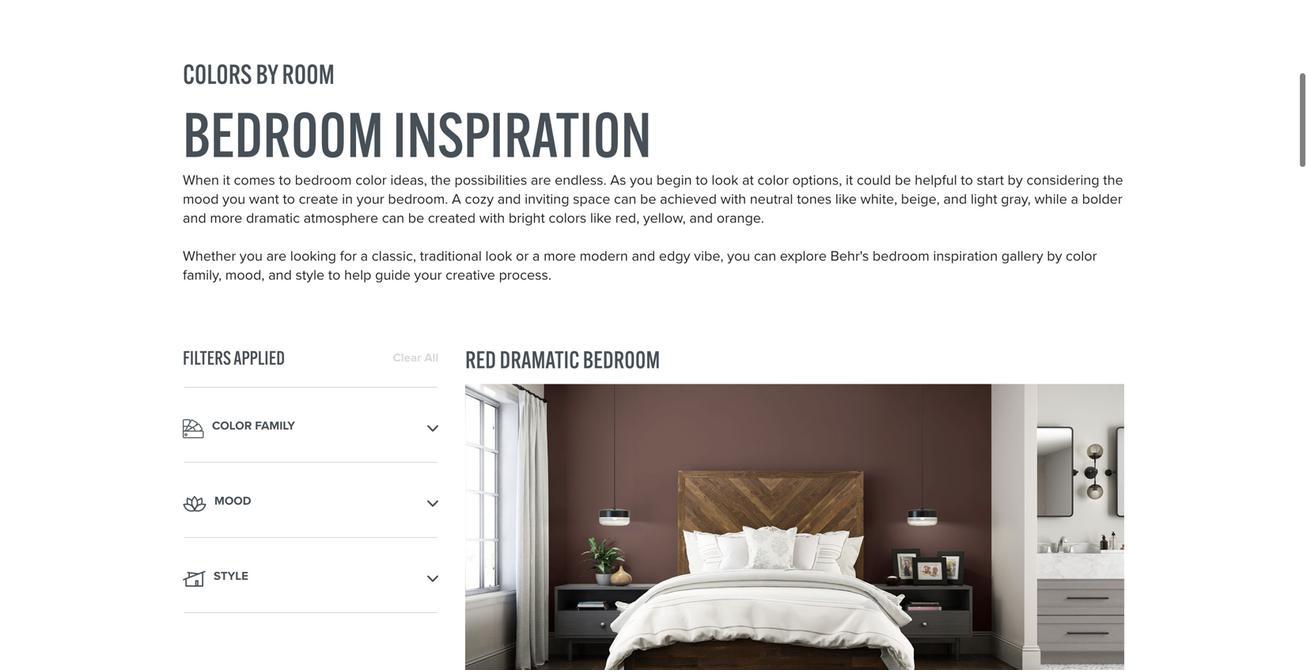 Task type: vqa. For each thing, say whether or not it's contained in the screenshot.
'Color Family' button
yes



Task type: locate. For each thing, give the bounding box(es) containing it.
with
[[721, 189, 747, 210], [479, 208, 505, 229]]

are inside whether you are looking for a classic, traditional look or a more modern and edgy vibe, you can explore behr's bedroom inspiration gallery by color family, mood, and style to help guide your creative process.
[[266, 246, 287, 267]]

with left bright
[[479, 208, 505, 229]]

color family button
[[183, 416, 439, 441]]

mood
[[183, 189, 219, 210]]

0 horizontal spatial the
[[431, 170, 451, 191]]

guide
[[375, 265, 411, 286]]

be left created
[[408, 208, 424, 229]]

your inside whether you are looking for a classic, traditional look or a more modern and edgy vibe, you can explore behr's bedroom inspiration gallery by color family, mood, and style to help guide your creative process.
[[414, 265, 442, 286]]

1 horizontal spatial your
[[414, 265, 442, 286]]

0 vertical spatial bedroom
[[295, 170, 352, 191]]

0 vertical spatial look
[[712, 170, 739, 191]]

bedroom
[[583, 345, 660, 375]]

whether
[[183, 246, 236, 267]]

red modern bold & dramatic bedroom image
[[465, 384, 1125, 670]]

it right the when
[[223, 170, 230, 191]]

and down the when
[[183, 208, 206, 229]]

1 horizontal spatial the
[[1104, 170, 1124, 191]]

to right begin
[[696, 170, 708, 191]]

color right gallery
[[1066, 246, 1098, 267]]

you right vibe,
[[728, 246, 751, 267]]

1 horizontal spatial like
[[836, 189, 857, 210]]

bedroom inside when it comes to bedroom color ideas, the possibilities are endless. as you begin to look at color options, it could be helpful to start by considering the mood you want to create in your bedroom. a cozy and inviting space can be achieved with neutral tones like white, beige, and light gray, while a bolder and more dramatic atmosphere can be created with bright colors like red, yellow, and orange.
[[295, 170, 352, 191]]

orange.
[[717, 208, 765, 229]]

you left want
[[223, 189, 246, 210]]

colors by room bedroom inspiration
[[183, 58, 652, 173]]

1 horizontal spatial a
[[533, 246, 540, 267]]

0 horizontal spatial bedroom
[[295, 170, 352, 191]]

a right or
[[533, 246, 540, 267]]

family
[[255, 417, 295, 434]]

applied
[[234, 346, 285, 370]]

0 vertical spatial by
[[1008, 170, 1023, 191]]

can left explore
[[754, 246, 777, 267]]

look inside whether you are looking for a classic, traditional look or a more modern and edgy vibe, you can explore behr's bedroom inspiration gallery by color family, mood, and style to help guide your creative process.
[[486, 246, 512, 267]]

white,
[[861, 189, 898, 210]]

to
[[279, 170, 291, 191], [696, 170, 708, 191], [961, 170, 974, 191], [283, 189, 295, 210], [328, 265, 341, 286]]

color inside whether you are looking for a classic, traditional look or a more modern and edgy vibe, you can explore behr's bedroom inspiration gallery by color family, mood, and style to help guide your creative process.
[[1066, 246, 1098, 267]]

when it comes to bedroom color ideas, the possibilities are endless. as you begin to look at color options, it could be helpful to start by considering the mood you want to create in your bedroom. a cozy and inviting space can be achieved with neutral tones like white, beige, and light gray, while a bolder and more dramatic atmosphere can be created with bright colors like red, yellow, and orange.
[[183, 170, 1124, 229]]

are left endless.
[[531, 170, 551, 191]]

like
[[836, 189, 857, 210], [590, 208, 612, 229]]

your inside when it comes to bedroom color ideas, the possibilities are endless. as you begin to look at color options, it could be helpful to start by considering the mood you want to create in your bedroom. a cozy and inviting space can be achieved with neutral tones like white, beige, and light gray, while a bolder and more dramatic atmosphere can be created with bright colors like red, yellow, and orange.
[[357, 189, 384, 210]]

can inside whether you are looking for a classic, traditional look or a more modern and edgy vibe, you can explore behr's bedroom inspiration gallery by color family, mood, and style to help guide your creative process.
[[754, 246, 777, 267]]

color
[[356, 170, 387, 191], [758, 170, 789, 191], [1066, 246, 1098, 267]]

are
[[531, 170, 551, 191], [266, 246, 287, 267]]

2 horizontal spatial a
[[1071, 189, 1079, 210]]

to inside whether you are looking for a classic, traditional look or a more modern and edgy vibe, you can explore behr's bedroom inspiration gallery by color family, mood, and style to help guide your creative process.
[[328, 265, 341, 286]]

a right while
[[1071, 189, 1079, 210]]

inspiration
[[934, 246, 998, 267]]

gray,
[[1001, 189, 1031, 210]]

while
[[1035, 189, 1068, 210]]

a right for
[[361, 246, 368, 267]]

colors
[[549, 208, 587, 229]]

0 horizontal spatial by
[[1008, 170, 1023, 191]]

with left neutral
[[721, 189, 747, 210]]

0 horizontal spatial your
[[357, 189, 384, 210]]

look left at
[[712, 170, 739, 191]]

red
[[465, 345, 496, 375]]

and left style
[[268, 265, 292, 286]]

style
[[214, 567, 248, 585]]

to left help
[[328, 265, 341, 286]]

1 horizontal spatial are
[[531, 170, 551, 191]]

like right the tones
[[836, 189, 857, 210]]

0 horizontal spatial it
[[223, 170, 230, 191]]

more inside whether you are looking for a classic, traditional look or a more modern and edgy vibe, you can explore behr's bedroom inspiration gallery by color family, mood, and style to help guide your creative process.
[[544, 246, 576, 267]]

the right 'considering'
[[1104, 170, 1124, 191]]

bedroom
[[295, 170, 352, 191], [873, 246, 930, 267]]

2 horizontal spatial color
[[1066, 246, 1098, 267]]

be
[[895, 170, 911, 191], [640, 189, 657, 210], [408, 208, 424, 229]]

1 vertical spatial bedroom
[[873, 246, 930, 267]]

1 vertical spatial more
[[544, 246, 576, 267]]

bedroom.
[[388, 189, 448, 210]]

color right at
[[758, 170, 789, 191]]

family,
[[183, 265, 222, 286]]

0 horizontal spatial are
[[266, 246, 287, 267]]

1 vertical spatial are
[[266, 246, 287, 267]]

red,
[[616, 208, 640, 229]]

more right or
[[544, 246, 576, 267]]

bedroom inside whether you are looking for a classic, traditional look or a more modern and edgy vibe, you can explore behr's bedroom inspiration gallery by color family, mood, and style to help guide your creative process.
[[873, 246, 930, 267]]

bedroom right the behr's
[[873, 246, 930, 267]]

process.
[[499, 265, 552, 286]]

0 vertical spatial more
[[210, 208, 242, 229]]

1 horizontal spatial by
[[1047, 246, 1063, 267]]

start
[[977, 170, 1004, 191]]

2 it from the left
[[846, 170, 853, 191]]

are right mood,
[[266, 246, 287, 267]]

can up classic,
[[382, 208, 405, 229]]

your right "in"
[[357, 189, 384, 210]]

can
[[614, 189, 637, 210], [382, 208, 405, 229], [754, 246, 777, 267]]

1 horizontal spatial be
[[640, 189, 657, 210]]

be right red,
[[640, 189, 657, 210]]

a
[[452, 189, 461, 210]]

or
[[516, 246, 529, 267]]

0 horizontal spatial caret image
[[183, 571, 206, 588]]

your right guide
[[414, 265, 442, 286]]

style button
[[183, 567, 439, 592]]

1 horizontal spatial more
[[544, 246, 576, 267]]

endless.
[[555, 170, 607, 191]]

inviting
[[525, 189, 570, 210]]

by
[[1008, 170, 1023, 191], [1047, 246, 1063, 267]]

ideas,
[[391, 170, 427, 191]]

1 horizontal spatial bedroom
[[873, 246, 930, 267]]

the left a
[[431, 170, 451, 191]]

and right yellow,
[[690, 208, 713, 229]]

bedroom up atmosphere
[[295, 170, 352, 191]]

it
[[223, 170, 230, 191], [846, 170, 853, 191]]

filters applied
[[183, 346, 285, 370]]

like left red,
[[590, 208, 612, 229]]

yellow,
[[643, 208, 686, 229]]

more
[[210, 208, 242, 229], [544, 246, 576, 267]]

dramatic
[[500, 345, 580, 375]]

you
[[630, 170, 653, 191], [223, 189, 246, 210], [240, 246, 263, 267], [728, 246, 751, 267]]

a
[[1071, 189, 1079, 210], [361, 246, 368, 267], [533, 246, 540, 267]]

1 vertical spatial look
[[486, 246, 512, 267]]

and left edgy
[[632, 246, 656, 267]]

comes
[[234, 170, 275, 191]]

1 horizontal spatial it
[[846, 170, 853, 191]]

caret image
[[183, 419, 204, 438], [428, 425, 439, 432], [183, 496, 207, 512], [428, 500, 439, 508]]

mood,
[[225, 265, 265, 286]]

mood
[[215, 492, 251, 510]]

your
[[357, 189, 384, 210], [414, 265, 442, 286]]

when
[[183, 170, 219, 191]]

2 horizontal spatial can
[[754, 246, 777, 267]]

room
[[282, 58, 335, 91]]

filters
[[183, 346, 231, 370]]

gallery
[[1002, 246, 1044, 267]]

whether you are looking for a classic, traditional look or a more modern and edgy vibe, you can explore behr's bedroom inspiration gallery by color family, mood, and style to help guide your creative process.
[[183, 246, 1098, 286]]

0 vertical spatial are
[[531, 170, 551, 191]]

and left 'light'
[[944, 189, 967, 210]]

and
[[498, 189, 521, 210], [944, 189, 967, 210], [183, 208, 206, 229], [690, 208, 713, 229], [632, 246, 656, 267], [268, 265, 292, 286]]

clear all
[[393, 349, 439, 367]]

1 vertical spatial your
[[414, 265, 442, 286]]

0 horizontal spatial look
[[486, 246, 512, 267]]

by right start
[[1008, 170, 1023, 191]]

1 horizontal spatial look
[[712, 170, 739, 191]]

be right the could
[[895, 170, 911, 191]]

1 vertical spatial by
[[1047, 246, 1063, 267]]

1 horizontal spatial caret image
[[428, 576, 439, 583]]

0 vertical spatial your
[[357, 189, 384, 210]]

inspiration
[[393, 96, 652, 173]]

caret image
[[183, 571, 206, 588], [428, 576, 439, 583]]

you right as
[[630, 170, 653, 191]]

help
[[344, 265, 372, 286]]

clear
[[393, 349, 422, 367]]

look left or
[[486, 246, 512, 267]]

the
[[431, 170, 451, 191], [1104, 170, 1124, 191]]

edgy
[[659, 246, 691, 267]]

helpful
[[915, 170, 958, 191]]

can right space
[[614, 189, 637, 210]]

possibilities
[[455, 170, 527, 191]]

by right gallery
[[1047, 246, 1063, 267]]

look
[[712, 170, 739, 191], [486, 246, 512, 267]]

cozy
[[465, 189, 494, 210]]

neutral
[[750, 189, 794, 210]]

more up whether at the left top
[[210, 208, 242, 229]]

color right "in"
[[356, 170, 387, 191]]

it left the could
[[846, 170, 853, 191]]

0 horizontal spatial more
[[210, 208, 242, 229]]



Task type: describe. For each thing, give the bounding box(es) containing it.
a inside when it comes to bedroom color ideas, the possibilities are endless. as you begin to look at color options, it could be helpful to start by considering the mood you want to create in your bedroom. a cozy and inviting space can be achieved with neutral tones like white, beige, and light gray, while a bolder and more dramatic atmosphere can be created with bright colors like red, yellow, and orange.
[[1071, 189, 1079, 210]]

to right want
[[283, 189, 295, 210]]

modern
[[580, 246, 628, 267]]

looking
[[290, 246, 336, 267]]

want
[[249, 189, 279, 210]]

to right comes
[[279, 170, 291, 191]]

2 the from the left
[[1104, 170, 1124, 191]]

style
[[296, 265, 325, 286]]

0 horizontal spatial with
[[479, 208, 505, 229]]

dramatic
[[246, 208, 300, 229]]

vibe,
[[694, 246, 724, 267]]

bedroom
[[183, 96, 384, 173]]

for
[[340, 246, 357, 267]]

are inside when it comes to bedroom color ideas, the possibilities are endless. as you begin to look at color options, it could be helpful to start by considering the mood you want to create in your bedroom. a cozy and inviting space can be achieved with neutral tones like white, beige, and light gray, while a bolder and more dramatic atmosphere can be created with bright colors like red, yellow, and orange.
[[531, 170, 551, 191]]

color family
[[212, 417, 295, 434]]

by inside when it comes to bedroom color ideas, the possibilities are endless. as you begin to look at color options, it could be helpful to start by considering the mood you want to create in your bedroom. a cozy and inviting space can be achieved with neutral tones like white, beige, and light gray, while a bolder and more dramatic atmosphere can be created with bright colors like red, yellow, and orange.
[[1008, 170, 1023, 191]]

classic,
[[372, 246, 416, 267]]

explore
[[780, 246, 827, 267]]

more inside when it comes to bedroom color ideas, the possibilities are endless. as you begin to look at color options, it could be helpful to start by considering the mood you want to create in your bedroom. a cozy and inviting space can be achieved with neutral tones like white, beige, and light gray, while a bolder and more dramatic atmosphere can be created with bright colors like red, yellow, and orange.
[[210, 208, 242, 229]]

1 horizontal spatial color
[[758, 170, 789, 191]]

light
[[971, 189, 998, 210]]

by inside whether you are looking for a classic, traditional look or a more modern and edgy vibe, you can explore behr's bedroom inspiration gallery by color family, mood, and style to help guide your creative process.
[[1047, 246, 1063, 267]]

1 it from the left
[[223, 170, 230, 191]]

at
[[742, 170, 754, 191]]

and right cozy
[[498, 189, 521, 210]]

creative
[[446, 265, 495, 286]]

could
[[857, 170, 892, 191]]

begin
[[657, 170, 692, 191]]

0 horizontal spatial can
[[382, 208, 405, 229]]

traditional
[[420, 246, 482, 267]]

0 horizontal spatial color
[[356, 170, 387, 191]]

as
[[610, 170, 626, 191]]

achieved
[[660, 189, 717, 210]]

options,
[[793, 170, 842, 191]]

tones
[[797, 189, 832, 210]]

space
[[573, 189, 611, 210]]

clear all button
[[385, 349, 439, 367]]

0 horizontal spatial a
[[361, 246, 368, 267]]

beige,
[[901, 189, 940, 210]]

0 horizontal spatial be
[[408, 208, 424, 229]]

atmosphere
[[304, 208, 378, 229]]

1 horizontal spatial with
[[721, 189, 747, 210]]

all
[[425, 349, 439, 367]]

2 horizontal spatial be
[[895, 170, 911, 191]]

create
[[299, 189, 338, 210]]

1 the from the left
[[431, 170, 451, 191]]

bright
[[509, 208, 545, 229]]

in
[[342, 189, 353, 210]]

red dramatic bedroom
[[465, 345, 660, 375]]

1 horizontal spatial can
[[614, 189, 637, 210]]

color
[[212, 417, 252, 434]]

0 horizontal spatial like
[[590, 208, 612, 229]]

by
[[256, 58, 278, 91]]

you right whether at the left top
[[240, 246, 263, 267]]

look inside when it comes to bedroom color ideas, the possibilities are endless. as you begin to look at color options, it could be helpful to start by considering the mood you want to create in your bedroom. a cozy and inviting space can be achieved with neutral tones like white, beige, and light gray, while a bolder and more dramatic atmosphere can be created with bright colors like red, yellow, and orange.
[[712, 170, 739, 191]]

bolder
[[1083, 189, 1123, 210]]

colors
[[183, 58, 252, 91]]

mood button
[[183, 491, 439, 517]]

to left start
[[961, 170, 974, 191]]

considering
[[1027, 170, 1100, 191]]

created
[[428, 208, 476, 229]]

behr's
[[831, 246, 869, 267]]



